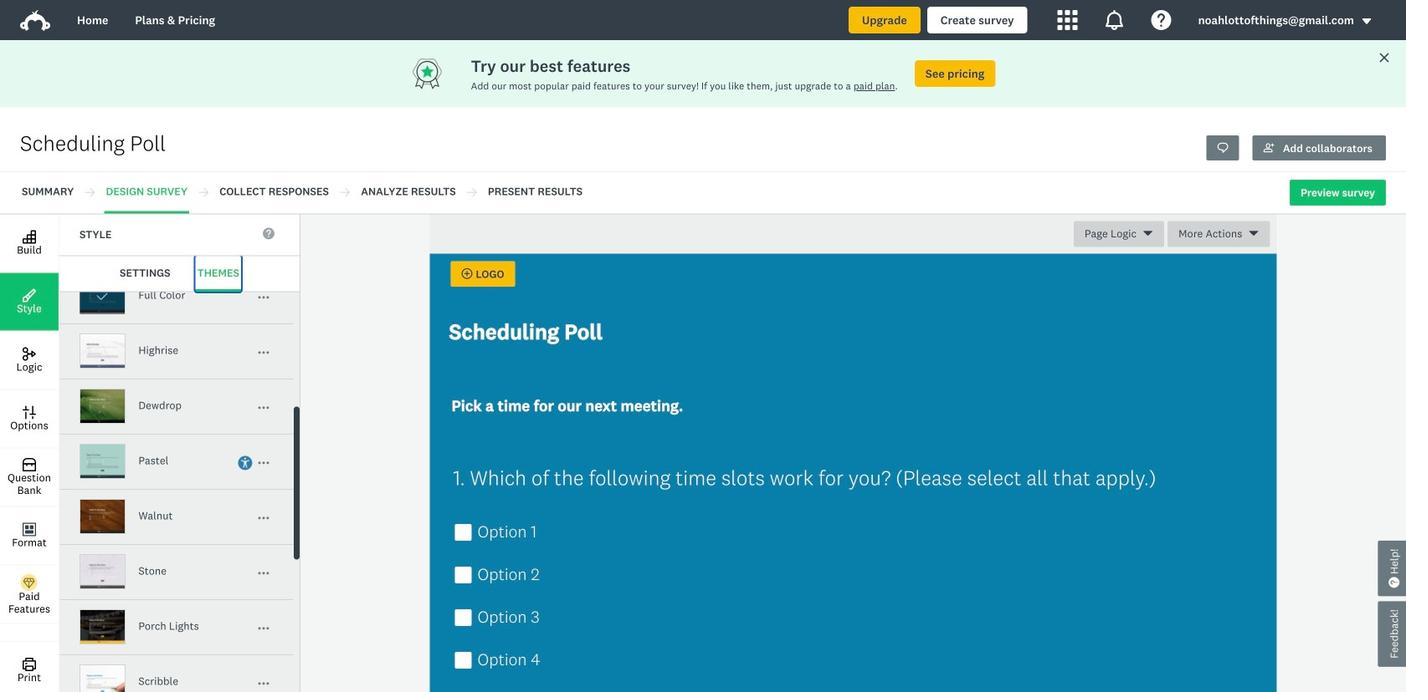 Task type: locate. For each thing, give the bounding box(es) containing it.
0 horizontal spatial products icon image
[[1058, 10, 1078, 30]]

2 products icon image from the left
[[1104, 10, 1124, 30]]

1 horizontal spatial products icon image
[[1104, 10, 1124, 30]]

products icon image
[[1058, 10, 1078, 30], [1104, 10, 1124, 30]]

surveymonkey logo image
[[20, 10, 50, 31]]



Task type: describe. For each thing, give the bounding box(es) containing it.
1 products icon image from the left
[[1058, 10, 1078, 30]]

help icon image
[[1151, 10, 1171, 30]]

dropdown arrow image
[[1361, 15, 1373, 27]]

rewards image
[[411, 57, 471, 90]]



